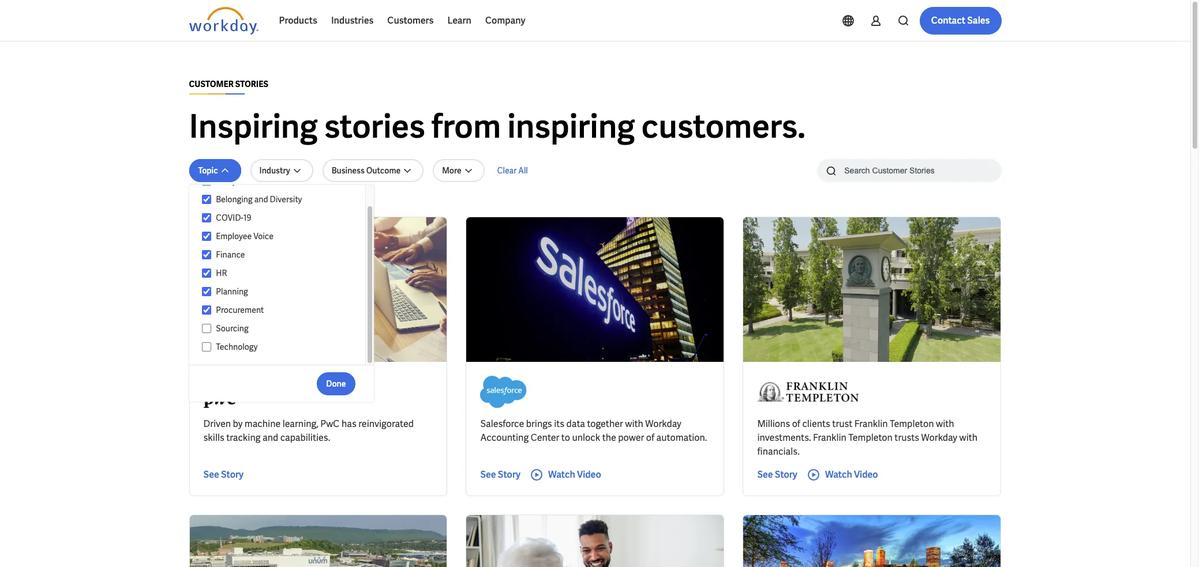 Task type: locate. For each thing, give the bounding box(es) containing it.
0 horizontal spatial of
[[646, 432, 655, 444]]

watch
[[548, 469, 575, 481], [825, 469, 852, 481]]

contact sales
[[931, 14, 990, 27]]

watch down 'to'
[[548, 469, 575, 481]]

templeton up trusts
[[890, 418, 934, 431]]

1 vertical spatial and
[[263, 432, 278, 444]]

video down unlock at the bottom of page
[[577, 469, 601, 481]]

inspiring stories from inspiring customers.
[[189, 106, 806, 148]]

millions
[[758, 418, 790, 431]]

hr
[[216, 268, 227, 279]]

data
[[567, 418, 585, 431]]

0 vertical spatial workday
[[645, 418, 682, 431]]

of right the power
[[646, 432, 655, 444]]

workday up automation.
[[645, 418, 682, 431]]

company button
[[478, 7, 532, 35]]

2 horizontal spatial story
[[775, 469, 798, 481]]

1 horizontal spatial video
[[854, 469, 878, 481]]

of up the "investments."
[[792, 418, 801, 431]]

products
[[279, 14, 317, 27]]

0 horizontal spatial with
[[625, 418, 643, 431]]

see story link down accounting
[[480, 469, 521, 483]]

business outcome
[[332, 166, 401, 176]]

templeton
[[890, 418, 934, 431], [849, 432, 893, 444]]

see down skills
[[203, 469, 219, 481]]

clear all
[[497, 166, 528, 176]]

of
[[792, 418, 801, 431], [646, 432, 655, 444]]

1 vertical spatial of
[[646, 432, 655, 444]]

see story link for salesforce brings its data together with workday accounting center to unlock the power of automation.
[[480, 469, 521, 483]]

see
[[203, 469, 219, 481], [480, 469, 496, 481], [758, 469, 773, 481]]

see story down financials. at the bottom of page
[[758, 469, 798, 481]]

customers
[[388, 14, 434, 27]]

story for salesforce brings its data together with workday accounting center to unlock the power of automation.
[[498, 469, 521, 481]]

templeton down trust
[[849, 432, 893, 444]]

see story down accounting
[[480, 469, 521, 481]]

done
[[326, 379, 346, 389]]

diversity
[[270, 195, 302, 205]]

see for millions of clients trust franklin templeton with investments. franklin templeton trusts workday with financials.
[[758, 469, 773, 481]]

2 horizontal spatial see story link
[[758, 469, 798, 483]]

1 horizontal spatial watch video link
[[807, 469, 878, 483]]

workday inside salesforce brings its data together with workday accounting center to unlock the power of automation.
[[645, 418, 682, 431]]

3 see story from the left
[[758, 469, 798, 481]]

1 horizontal spatial see
[[480, 469, 496, 481]]

see story link down skills
[[203, 469, 244, 483]]

story down accounting
[[498, 469, 521, 481]]

story down the tracking
[[221, 469, 244, 481]]

stories
[[324, 106, 425, 148]]

0 vertical spatial of
[[792, 418, 801, 431]]

salesforce brings its data together with workday accounting center to unlock the power of automation.
[[480, 418, 707, 444]]

customers button
[[381, 7, 441, 35]]

customer
[[189, 79, 234, 89]]

1 horizontal spatial see story
[[480, 469, 521, 481]]

see story for millions of clients trust franklin templeton with investments. franklin templeton trusts workday with financials.
[[758, 469, 798, 481]]

reinvigorated
[[359, 418, 414, 431]]

and
[[254, 195, 268, 205], [263, 432, 278, 444]]

analytics link
[[211, 174, 354, 188]]

voice
[[253, 231, 274, 242]]

None checkbox
[[202, 195, 211, 205], [202, 250, 211, 260], [202, 268, 211, 279], [202, 305, 211, 316], [202, 342, 211, 353], [202, 195, 211, 205], [202, 250, 211, 260], [202, 268, 211, 279], [202, 305, 211, 316], [202, 342, 211, 353]]

employee voice link
[[211, 230, 354, 244]]

and left diversity
[[254, 195, 268, 205]]

1 horizontal spatial of
[[792, 418, 801, 431]]

planning
[[216, 287, 248, 297]]

accounting
[[480, 432, 529, 444]]

contact
[[931, 14, 966, 27]]

see down financials. at the bottom of page
[[758, 469, 773, 481]]

0 vertical spatial franklin
[[855, 418, 888, 431]]

2 story from the left
[[498, 469, 521, 481]]

2 watch from the left
[[825, 469, 852, 481]]

tracking
[[226, 432, 261, 444]]

see story down skills
[[203, 469, 244, 481]]

0 horizontal spatial workday
[[645, 418, 682, 431]]

skills
[[203, 432, 224, 444]]

by
[[233, 418, 243, 431]]

1 video from the left
[[577, 469, 601, 481]]

all
[[518, 166, 528, 176]]

covid-
[[216, 213, 243, 223]]

story
[[221, 469, 244, 481], [498, 469, 521, 481], [775, 469, 798, 481]]

1 see story from the left
[[203, 469, 244, 481]]

watch for center
[[548, 469, 575, 481]]

0 horizontal spatial franklin
[[813, 432, 847, 444]]

None checkbox
[[202, 176, 211, 186], [202, 213, 211, 223], [202, 231, 211, 242], [202, 287, 211, 297], [202, 324, 211, 334], [202, 176, 211, 186], [202, 213, 211, 223], [202, 231, 211, 242], [202, 287, 211, 297], [202, 324, 211, 334]]

1 vertical spatial franklin
[[813, 432, 847, 444]]

1 horizontal spatial workday
[[922, 432, 958, 444]]

see down accounting
[[480, 469, 496, 481]]

franklin right trust
[[855, 418, 888, 431]]

0 horizontal spatial watch video
[[548, 469, 601, 481]]

workday right trusts
[[922, 432, 958, 444]]

financials.
[[758, 446, 800, 458]]

3 see from the left
[[758, 469, 773, 481]]

1 see story link from the left
[[203, 469, 244, 483]]

procurement link
[[211, 304, 354, 317]]

see story
[[203, 469, 244, 481], [480, 469, 521, 481], [758, 469, 798, 481]]

watch video link down "millions of clients trust franklin templeton with investments. franklin templeton trusts workday with financials."
[[807, 469, 878, 483]]

0 vertical spatial templeton
[[890, 418, 934, 431]]

video down "millions of clients trust franklin templeton with investments. franklin templeton trusts workday with financials."
[[854, 469, 878, 481]]

learning,
[[283, 418, 319, 431]]

2 horizontal spatial see
[[758, 469, 773, 481]]

video
[[577, 469, 601, 481], [854, 469, 878, 481]]

see story link
[[203, 469, 244, 483], [480, 469, 521, 483], [758, 469, 798, 483]]

2 see from the left
[[480, 469, 496, 481]]

workday
[[645, 418, 682, 431], [922, 432, 958, 444]]

industry button
[[250, 159, 313, 182]]

results
[[204, 198, 232, 208]]

watch down "millions of clients trust franklin templeton with investments. franklin templeton trusts workday with financials."
[[825, 469, 852, 481]]

2 watch video from the left
[[825, 469, 878, 481]]

procurement
[[216, 305, 264, 316]]

topic
[[198, 166, 218, 176]]

center
[[531, 432, 560, 444]]

covid-19
[[216, 213, 251, 223]]

sourcing
[[216, 324, 249, 334]]

1 vertical spatial workday
[[922, 432, 958, 444]]

salesforce.com image
[[480, 376, 527, 409]]

sales
[[968, 14, 990, 27]]

industries button
[[324, 7, 381, 35]]

franklin
[[855, 418, 888, 431], [813, 432, 847, 444]]

more
[[442, 166, 462, 176]]

customer stories
[[189, 79, 268, 89]]

sourcing link
[[211, 322, 354, 336]]

and down machine
[[263, 432, 278, 444]]

clear
[[497, 166, 517, 176]]

0 horizontal spatial see story link
[[203, 469, 244, 483]]

0 horizontal spatial watch
[[548, 469, 575, 481]]

belonging and diversity
[[216, 195, 302, 205]]

watch video
[[548, 469, 601, 481], [825, 469, 878, 481]]

and inside driven by machine learning, pwc has reinvigorated skills tracking and capabilities.
[[263, 432, 278, 444]]

2 horizontal spatial with
[[960, 432, 978, 444]]

560
[[189, 198, 203, 208]]

watch video link down 'to'
[[530, 469, 601, 483]]

trust
[[833, 418, 853, 431]]

automation.
[[657, 432, 707, 444]]

0 vertical spatial and
[[254, 195, 268, 205]]

of inside "millions of clients trust franklin templeton with investments. franklin templeton trusts workday with financials."
[[792, 418, 801, 431]]

1 horizontal spatial watch
[[825, 469, 852, 481]]

finance link
[[211, 248, 354, 262]]

2 see story link from the left
[[480, 469, 521, 483]]

driven by machine learning, pwc has reinvigorated skills tracking and capabilities.
[[203, 418, 414, 444]]

2 video from the left
[[854, 469, 878, 481]]

2 see story from the left
[[480, 469, 521, 481]]

see story link down financials. at the bottom of page
[[758, 469, 798, 483]]

the
[[602, 432, 616, 444]]

2 watch video link from the left
[[807, 469, 878, 483]]

1 horizontal spatial see story link
[[480, 469, 521, 483]]

1 watch from the left
[[548, 469, 575, 481]]

1 watch video link from the left
[[530, 469, 601, 483]]

0 horizontal spatial story
[[221, 469, 244, 481]]

0 horizontal spatial see
[[203, 469, 219, 481]]

1 watch video from the left
[[548, 469, 601, 481]]

watch video for templeton
[[825, 469, 878, 481]]

19
[[243, 213, 251, 223]]

pricewaterhousecoopers global licensing services corporation (pwc) image
[[203, 376, 246, 409]]

investments.
[[758, 432, 811, 444]]

from
[[432, 106, 501, 148]]

1 horizontal spatial story
[[498, 469, 521, 481]]

watch video down "millions of clients trust franklin templeton with investments. franklin templeton trusts workday with financials."
[[825, 469, 878, 481]]

watch video down 'to'
[[548, 469, 601, 481]]

driven
[[203, 418, 231, 431]]

Search Customer Stories text field
[[838, 160, 979, 181]]

story for millions of clients trust franklin templeton with investments. franklin templeton trusts workday with financials.
[[775, 469, 798, 481]]

power
[[618, 432, 644, 444]]

belonging and diversity link
[[211, 193, 354, 207]]

0 horizontal spatial watch video link
[[530, 469, 601, 483]]

2 horizontal spatial see story
[[758, 469, 798, 481]]

capabilities.
[[280, 432, 330, 444]]

franklin down trust
[[813, 432, 847, 444]]

inspiring
[[189, 106, 318, 148]]

3 story from the left
[[775, 469, 798, 481]]

0 horizontal spatial see story
[[203, 469, 244, 481]]

story down financials. at the bottom of page
[[775, 469, 798, 481]]

to
[[562, 432, 570, 444]]

watch video link
[[530, 469, 601, 483], [807, 469, 878, 483]]

3 see story link from the left
[[758, 469, 798, 483]]

1 horizontal spatial watch video
[[825, 469, 878, 481]]

0 horizontal spatial video
[[577, 469, 601, 481]]



Task type: describe. For each thing, give the bounding box(es) containing it.
learn
[[448, 14, 472, 27]]

more button
[[433, 159, 485, 182]]

industry
[[260, 166, 290, 176]]

watch video link for franklin
[[807, 469, 878, 483]]

company
[[485, 14, 526, 27]]

employee voice
[[216, 231, 274, 242]]

watch video link for center
[[530, 469, 601, 483]]

products button
[[272, 7, 324, 35]]

customers.
[[642, 106, 806, 148]]

stories
[[235, 79, 268, 89]]

inspiring
[[508, 106, 635, 148]]

watch for franklin
[[825, 469, 852, 481]]

560 results
[[189, 198, 232, 208]]

of inside salesforce brings its data together with workday accounting center to unlock the power of automation.
[[646, 432, 655, 444]]

learn button
[[441, 7, 478, 35]]

hr link
[[211, 267, 354, 281]]

machine
[[245, 418, 281, 431]]

employee
[[216, 231, 252, 242]]

1 horizontal spatial with
[[936, 418, 954, 431]]

analytics
[[216, 176, 250, 186]]

go to the homepage image
[[189, 7, 258, 35]]

see story link for millions of clients trust franklin templeton with investments. franklin templeton trusts workday with financials.
[[758, 469, 798, 483]]

see story for salesforce brings its data together with workday accounting center to unlock the power of automation.
[[480, 469, 521, 481]]

together
[[587, 418, 623, 431]]

pwc
[[321, 418, 340, 431]]

technology
[[216, 342, 258, 353]]

with inside salesforce brings its data together with workday accounting center to unlock the power of automation.
[[625, 418, 643, 431]]

business
[[332, 166, 365, 176]]

business outcome button
[[322, 159, 424, 182]]

topic button
[[189, 159, 241, 182]]

unlock
[[572, 432, 600, 444]]

1 story from the left
[[221, 469, 244, 481]]

brings
[[526, 418, 552, 431]]

franklin templeton companies, llc image
[[758, 376, 859, 409]]

finance
[[216, 250, 245, 260]]

done button
[[317, 373, 355, 396]]

see for salesforce brings its data together with workday accounting center to unlock the power of automation.
[[480, 469, 496, 481]]

technology link
[[211, 341, 354, 354]]

belonging
[[216, 195, 253, 205]]

video for to
[[577, 469, 601, 481]]

1 see from the left
[[203, 469, 219, 481]]

outcome
[[366, 166, 401, 176]]

planning link
[[211, 285, 354, 299]]

millions of clients trust franklin templeton with investments. franklin templeton trusts workday with financials.
[[758, 418, 978, 458]]

covid-19 link
[[211, 211, 354, 225]]

trusts
[[895, 432, 920, 444]]

watch video for to
[[548, 469, 601, 481]]

video for templeton
[[854, 469, 878, 481]]

its
[[554, 418, 565, 431]]

workday inside "millions of clients trust franklin templeton with investments. franklin templeton trusts workday with financials."
[[922, 432, 958, 444]]

industries
[[331, 14, 374, 27]]

clients
[[803, 418, 831, 431]]

1 horizontal spatial franklin
[[855, 418, 888, 431]]

contact sales link
[[920, 7, 1002, 35]]

salesforce
[[480, 418, 524, 431]]

has
[[342, 418, 357, 431]]

clear all button
[[494, 159, 532, 182]]

1 vertical spatial templeton
[[849, 432, 893, 444]]



Task type: vqa. For each thing, say whether or not it's contained in the screenshot.
Entertainment
no



